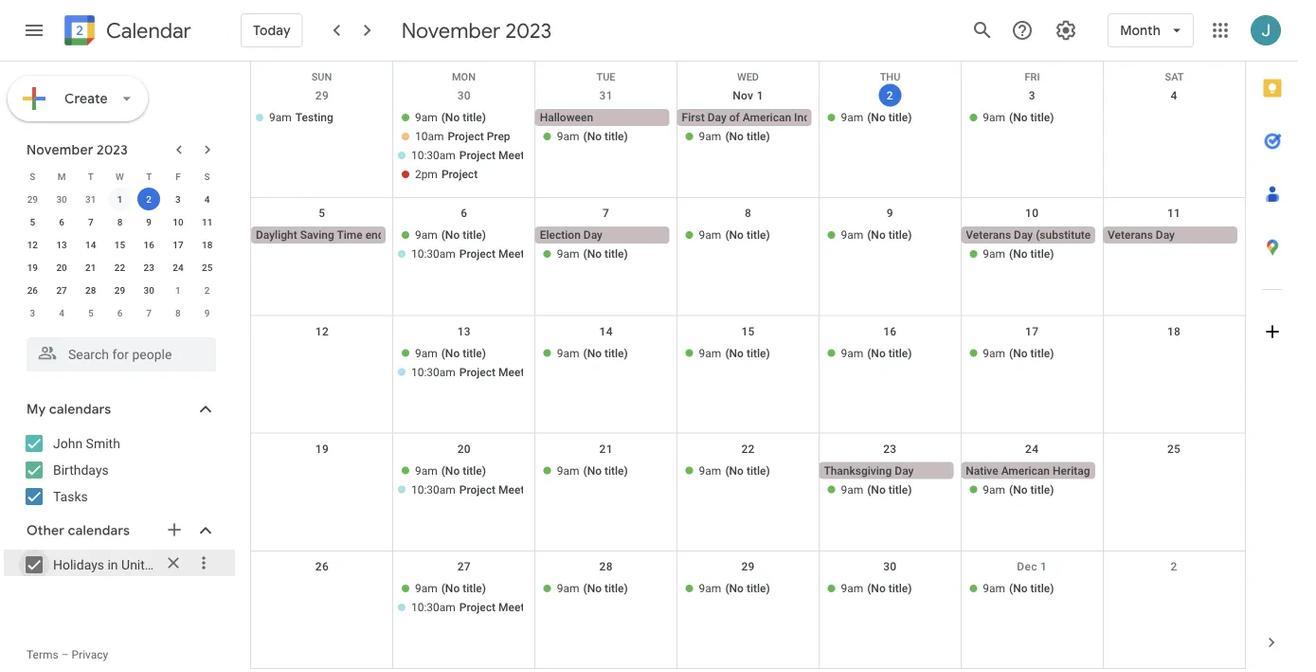 Task type: locate. For each thing, give the bounding box(es) containing it.
4 up 11 element
[[205, 193, 210, 205]]

31 down tue
[[600, 89, 613, 102]]

1 horizontal spatial 28
[[600, 560, 613, 573]]

month inside month popup button
[[1121, 22, 1161, 39]]

28 for dec 1
[[600, 560, 613, 573]]

1 vertical spatial 23
[[884, 442, 897, 456]]

0 vertical spatial calendars
[[49, 401, 111, 418]]

31 right "october 30" element
[[85, 193, 96, 205]]

create button
[[8, 76, 148, 121]]

0 horizontal spatial 19
[[27, 262, 38, 273]]

3 inside december 3 "element"
[[30, 307, 35, 319]]

other calendars button
[[4, 516, 235, 546]]

31 for nov 1
[[600, 89, 613, 102]]

4 10:30am project meeting from the top
[[411, 483, 540, 496]]

4 for nov 1
[[1171, 89, 1178, 102]]

1 horizontal spatial 17
[[1026, 325, 1039, 338]]

2 10:30am from the top
[[411, 248, 456, 261]]

2023
[[506, 17, 552, 44], [97, 141, 128, 158]]

election day button
[[535, 227, 670, 244]]

10:30am
[[411, 149, 456, 162], [411, 248, 456, 261], [411, 365, 456, 379], [411, 483, 456, 496], [411, 601, 456, 614]]

native american heritage day button
[[962, 462, 1119, 479]]

1 vertical spatial calendars
[[68, 522, 130, 539]]

0 vertical spatial american
[[743, 111, 792, 124]]

1 horizontal spatial november 2023
[[402, 17, 552, 44]]

month down 'thu'
[[875, 111, 908, 124]]

19 element
[[21, 256, 44, 279]]

0 vertical spatial 20
[[56, 262, 67, 273]]

american down nov 1
[[743, 111, 792, 124]]

15 inside november 2023 grid
[[115, 239, 125, 250]]

10 element
[[167, 210, 190, 233]]

1 horizontal spatial 16
[[884, 325, 897, 338]]

2 horizontal spatial 7
[[603, 207, 610, 220]]

meeting for 20
[[499, 483, 540, 496]]

0 horizontal spatial 28
[[85, 284, 96, 296]]

14 inside row group
[[85, 239, 96, 250]]

24 element
[[167, 256, 190, 279]]

0 vertical spatial 17
[[173, 239, 184, 250]]

0 horizontal spatial 25
[[202, 262, 213, 273]]

veterans inside button
[[966, 229, 1012, 242]]

28 inside grid
[[600, 560, 613, 573]]

1 vertical spatial november
[[27, 141, 93, 158]]

23 down 16 element
[[144, 262, 154, 273]]

22 inside 'element'
[[115, 262, 125, 273]]

(no
[[441, 111, 460, 124], [868, 111, 886, 124], [1010, 111, 1028, 124], [584, 130, 602, 143], [726, 130, 744, 143], [441, 229, 460, 242], [726, 229, 744, 242], [868, 229, 886, 242], [584, 248, 602, 261], [1010, 248, 1028, 261], [441, 346, 460, 360], [584, 346, 602, 360], [726, 346, 744, 360], [868, 346, 886, 360], [1010, 346, 1028, 360], [441, 464, 460, 477], [584, 464, 602, 477], [726, 464, 744, 477], [868, 483, 886, 496], [1010, 483, 1028, 496], [441, 582, 460, 595], [584, 582, 602, 595], [726, 582, 744, 595], [868, 582, 886, 595], [1010, 582, 1028, 595]]

veterans left (substitute) at right top
[[966, 229, 1012, 242]]

1 horizontal spatial t
[[146, 171, 152, 182]]

veterans right (substitute) at right top
[[1108, 229, 1154, 242]]

3 meeting from the top
[[499, 365, 540, 379]]

1 horizontal spatial s
[[204, 171, 210, 182]]

november 2023
[[402, 17, 552, 44], [27, 141, 128, 158]]

6 inside grid
[[461, 207, 468, 220]]

privacy
[[72, 648, 108, 662]]

0 horizontal spatial 9
[[146, 216, 152, 228]]

1 vertical spatial 20
[[458, 442, 471, 456]]

1 horizontal spatial 11
[[1168, 207, 1181, 220]]

row containing 2
[[251, 81, 1246, 198]]

cell containing first day of american indian heritage month
[[677, 109, 908, 185]]

29
[[316, 89, 329, 102], [27, 193, 38, 205], [115, 284, 125, 296], [742, 560, 755, 573]]

0 vertical spatial 31
[[600, 89, 613, 102]]

tue
[[597, 71, 616, 83]]

22
[[115, 262, 125, 273], [742, 442, 755, 456]]

calendars
[[49, 401, 111, 418], [68, 522, 130, 539]]

american right native
[[1002, 464, 1050, 477]]

add other calendars image
[[165, 520, 184, 539]]

10
[[1026, 207, 1039, 220], [173, 216, 184, 228]]

20 inside grid
[[56, 262, 67, 273]]

6 up 13 element
[[59, 216, 64, 228]]

0 vertical spatial 21
[[85, 262, 96, 273]]

december 2 element
[[196, 279, 219, 301]]

10:30am project meeting for 13
[[411, 365, 540, 379]]

10:30am project meeting
[[411, 149, 540, 162], [411, 248, 540, 261], [411, 365, 540, 379], [411, 483, 540, 496], [411, 601, 540, 614]]

26 element
[[21, 279, 44, 301]]

november up the m
[[27, 141, 93, 158]]

row group
[[18, 188, 222, 324]]

1 vertical spatial american
[[1002, 464, 1050, 477]]

heritage
[[829, 111, 872, 124], [1053, 464, 1097, 477]]

23 up the thanksgiving day 'button'
[[884, 442, 897, 456]]

1 veterans from the left
[[966, 229, 1012, 242]]

11 inside november 2023 grid
[[202, 216, 213, 228]]

0 vertical spatial 25
[[202, 262, 213, 273]]

my calendars button
[[4, 394, 235, 425]]

27 for 1
[[56, 284, 67, 296]]

0 horizontal spatial 5
[[30, 216, 35, 228]]

1 vertical spatial 28
[[600, 560, 613, 573]]

t
[[88, 171, 94, 182], [146, 171, 152, 182]]

0 horizontal spatial heritage
[[829, 111, 872, 124]]

1 horizontal spatial month
[[1121, 22, 1161, 39]]

1 horizontal spatial 7
[[146, 307, 152, 319]]

3 down fri
[[1029, 89, 1036, 102]]

16 inside november 2023 grid
[[144, 239, 154, 250]]

calendars for other calendars
[[68, 522, 130, 539]]

meeting
[[499, 149, 540, 162], [499, 248, 540, 261], [499, 365, 540, 379], [499, 483, 540, 496], [499, 601, 540, 614]]

9
[[887, 207, 894, 220], [146, 216, 152, 228], [205, 307, 210, 319]]

0 vertical spatial 18
[[202, 239, 213, 250]]

10:30am project meeting for 20
[[411, 483, 540, 496]]

thu
[[880, 71, 901, 83]]

december 7 element
[[138, 301, 160, 324]]

1 horizontal spatial 15
[[742, 325, 755, 338]]

6 down 2pm project
[[461, 207, 468, 220]]

f
[[176, 171, 181, 182]]

1 up december 8 element
[[175, 284, 181, 296]]

1 vertical spatial 2023
[[97, 141, 128, 158]]

12
[[27, 239, 38, 250], [316, 325, 329, 338]]

10:30am for 20
[[411, 483, 456, 496]]

veterans inside button
[[1108, 229, 1154, 242]]

3 down f
[[175, 193, 181, 205]]

1 horizontal spatial 24
[[1026, 442, 1039, 456]]

november
[[402, 17, 501, 44], [27, 141, 93, 158]]

calendar element
[[61, 11, 191, 53]]

1 vertical spatial 25
[[1168, 442, 1181, 456]]

10 inside november 2023 grid
[[173, 216, 184, 228]]

24
[[173, 262, 184, 273], [1026, 442, 1039, 456]]

0 vertical spatial 19
[[27, 262, 38, 273]]

2 horizontal spatial 5
[[319, 207, 326, 220]]

9am (no title)
[[415, 111, 486, 124], [841, 111, 912, 124], [983, 111, 1055, 124], [557, 130, 628, 143], [699, 130, 770, 143], [415, 229, 486, 242], [699, 229, 770, 242], [841, 229, 912, 242], [557, 248, 628, 261], [983, 248, 1055, 261], [415, 346, 486, 360], [557, 346, 628, 360], [699, 346, 770, 360], [841, 346, 912, 360], [983, 346, 1055, 360], [415, 464, 486, 477], [557, 464, 628, 477], [699, 464, 770, 477], [841, 483, 912, 496], [983, 483, 1055, 496], [415, 582, 486, 595], [557, 582, 628, 595], [699, 582, 770, 595], [841, 582, 912, 595], [983, 582, 1055, 595]]

1 vertical spatial 31
[[85, 193, 96, 205]]

0 horizontal spatial 4
[[59, 307, 64, 319]]

0 vertical spatial 3
[[1029, 89, 1036, 102]]

27
[[56, 284, 67, 296], [458, 560, 471, 573]]

month right settings menu image
[[1121, 22, 1161, 39]]

american inside "button"
[[1002, 464, 1050, 477]]

0 vertical spatial 13
[[56, 239, 67, 250]]

7 inside grid
[[603, 207, 610, 220]]

0 horizontal spatial 12
[[27, 239, 38, 250]]

calendars up john smith
[[49, 401, 111, 418]]

december 5 element
[[79, 301, 102, 324]]

10 up the veterans day (substitute)
[[1026, 207, 1039, 220]]

terms link
[[27, 648, 58, 662]]

0 horizontal spatial 14
[[85, 239, 96, 250]]

s up october 29 element
[[30, 171, 35, 182]]

terms
[[27, 648, 58, 662]]

0 horizontal spatial 11
[[202, 216, 213, 228]]

1 horizontal spatial 2023
[[506, 17, 552, 44]]

31 inside october 31 element
[[85, 193, 96, 205]]

calendars up in
[[68, 522, 130, 539]]

my calendars list
[[4, 429, 235, 512]]

0 horizontal spatial veterans
[[966, 229, 1012, 242]]

7 down 30 element
[[146, 307, 152, 319]]

1 vertical spatial 22
[[742, 442, 755, 456]]

4 10:30am from the top
[[411, 483, 456, 496]]

1
[[757, 89, 764, 102], [117, 193, 123, 205], [175, 284, 181, 296], [1041, 560, 1048, 573]]

0 horizontal spatial 15
[[115, 239, 125, 250]]

1 vertical spatial 4
[[205, 193, 210, 205]]

None search field
[[0, 330, 235, 372]]

17 inside november 2023 grid
[[173, 239, 184, 250]]

m
[[58, 171, 66, 182]]

6
[[461, 207, 468, 220], [59, 216, 64, 228], [117, 307, 123, 319]]

1 horizontal spatial heritage
[[1053, 464, 1097, 477]]

0 horizontal spatial 7
[[88, 216, 93, 228]]

1 vertical spatial month
[[875, 111, 908, 124]]

2 horizontal spatial 6
[[461, 207, 468, 220]]

4
[[1171, 89, 1178, 102], [205, 193, 210, 205], [59, 307, 64, 319]]

veterans day button
[[1104, 227, 1238, 244]]

10:30am for 13
[[411, 365, 456, 379]]

day for first day of american indian heritage month
[[708, 111, 727, 124]]

24 inside grid
[[1026, 442, 1039, 456]]

other
[[27, 522, 65, 539]]

2 inside cell
[[146, 193, 152, 205]]

veterans
[[966, 229, 1012, 242], [1108, 229, 1154, 242]]

10 up 17 element
[[173, 216, 184, 228]]

2pm
[[415, 168, 438, 181]]

11 up 'veterans day' button
[[1168, 207, 1181, 220]]

6 down 29 element at the left top of page
[[117, 307, 123, 319]]

1 vertical spatial 16
[[884, 325, 897, 338]]

heritage right native
[[1053, 464, 1097, 477]]

9am
[[269, 111, 292, 124], [415, 111, 438, 124], [841, 111, 864, 124], [983, 111, 1006, 124], [557, 130, 580, 143], [699, 130, 722, 143], [415, 229, 438, 242], [699, 229, 722, 242], [841, 229, 864, 242], [557, 248, 580, 261], [983, 248, 1006, 261], [415, 346, 438, 360], [557, 346, 580, 360], [699, 346, 722, 360], [841, 346, 864, 360], [983, 346, 1006, 360], [415, 464, 438, 477], [557, 464, 580, 477], [699, 464, 722, 477], [841, 483, 864, 496], [983, 483, 1006, 496], [415, 582, 438, 595], [557, 582, 580, 595], [699, 582, 722, 595], [841, 582, 864, 595], [983, 582, 1006, 595]]

18
[[202, 239, 213, 250], [1168, 325, 1181, 338]]

14 element
[[79, 233, 102, 256]]

30
[[458, 89, 471, 102], [56, 193, 67, 205], [144, 284, 154, 296], [884, 560, 897, 573]]

28 for 1
[[85, 284, 96, 296]]

2 s from the left
[[204, 171, 210, 182]]

24 inside row group
[[173, 262, 184, 273]]

s right f
[[204, 171, 210, 182]]

16
[[144, 239, 154, 250], [884, 325, 897, 338]]

1 horizontal spatial 22
[[742, 442, 755, 456]]

6 for sun
[[461, 207, 468, 220]]

5 up 12 element
[[30, 216, 35, 228]]

21
[[85, 262, 96, 273], [600, 442, 613, 456]]

0 horizontal spatial 31
[[85, 193, 96, 205]]

create
[[64, 90, 108, 107]]

0 horizontal spatial s
[[30, 171, 35, 182]]

1 vertical spatial 18
[[1168, 325, 1181, 338]]

23 inside row group
[[144, 262, 154, 273]]

5 up daylight saving time ends
[[319, 207, 326, 220]]

4 down sat
[[1171, 89, 1178, 102]]

7 up the election day button
[[603, 207, 610, 220]]

4 down 27 element
[[59, 307, 64, 319]]

cell
[[393, 109, 540, 185], [535, 109, 677, 185], [677, 109, 908, 185], [1104, 109, 1246, 185], [393, 227, 540, 265], [535, 227, 677, 265], [962, 227, 1104, 265], [251, 345, 393, 382], [393, 345, 540, 382], [1104, 345, 1246, 382], [251, 462, 393, 500], [393, 462, 540, 500], [819, 462, 962, 500], [962, 462, 1119, 500], [1104, 462, 1246, 500], [393, 580, 540, 618], [1104, 580, 1246, 618]]

29 element
[[109, 279, 131, 301]]

19 inside 'element'
[[27, 262, 38, 273]]

day inside 'button'
[[895, 464, 914, 477]]

5 10:30am project meeting from the top
[[411, 601, 540, 614]]

10am project prep
[[415, 130, 511, 143]]

first
[[682, 111, 705, 124]]

7 up 14 element
[[88, 216, 93, 228]]

1 s from the left
[[30, 171, 35, 182]]

2 meeting from the top
[[499, 248, 540, 261]]

13 element
[[50, 233, 73, 256]]

2 cell
[[134, 188, 164, 210]]

9 for sun
[[887, 207, 894, 220]]

1 right nov
[[757, 89, 764, 102]]

1 right dec
[[1041, 560, 1048, 573]]

1 horizontal spatial 31
[[600, 89, 613, 102]]

0 vertical spatial 27
[[56, 284, 67, 296]]

17 element
[[167, 233, 190, 256]]

s
[[30, 171, 35, 182], [204, 171, 210, 182]]

12 inside row group
[[27, 239, 38, 250]]

0 horizontal spatial 3
[[30, 307, 35, 319]]

0 vertical spatial 16
[[144, 239, 154, 250]]

27 inside 27 element
[[56, 284, 67, 296]]

14 inside grid
[[600, 325, 613, 338]]

6 for november 2023
[[59, 216, 64, 228]]

cell containing election day
[[535, 227, 677, 265]]

election
[[540, 229, 581, 242]]

26 inside november 2023 grid
[[27, 284, 38, 296]]

day inside button
[[1014, 229, 1033, 242]]

26
[[27, 284, 38, 296], [316, 560, 329, 573]]

3
[[1029, 89, 1036, 102], [175, 193, 181, 205], [30, 307, 35, 319]]

0 horizontal spatial 6
[[59, 216, 64, 228]]

1 vertical spatial heritage
[[1053, 464, 1097, 477]]

december 6 element
[[109, 301, 131, 324]]

november up the mon
[[402, 17, 501, 44]]

0 horizontal spatial 17
[[173, 239, 184, 250]]

testing
[[296, 111, 333, 124]]

veterans day (substitute)
[[966, 229, 1095, 242]]

31
[[600, 89, 613, 102], [85, 193, 96, 205]]

26 for 1
[[27, 284, 38, 296]]

mon
[[452, 71, 476, 83]]

thanksgiving day
[[824, 464, 914, 477]]

21 element
[[79, 256, 102, 279]]

1 vertical spatial 21
[[600, 442, 613, 456]]

terms – privacy
[[27, 648, 108, 662]]

1 horizontal spatial 6
[[117, 307, 123, 319]]

3 10:30am from the top
[[411, 365, 456, 379]]

5 down the 28 "element" on the top of the page
[[88, 307, 93, 319]]

heritage inside "button"
[[1053, 464, 1097, 477]]

0 horizontal spatial 10
[[173, 216, 184, 228]]

2 horizontal spatial 9
[[887, 207, 894, 220]]

24 up native american heritage day "button"
[[1026, 442, 1039, 456]]

13
[[56, 239, 67, 250], [458, 325, 471, 338]]

cell containing native american heritage day
[[962, 462, 1119, 500]]

17
[[173, 239, 184, 250], [1026, 325, 1039, 338]]

0 horizontal spatial 13
[[56, 239, 67, 250]]

19
[[27, 262, 38, 273], [316, 442, 329, 456]]

4 meeting from the top
[[499, 483, 540, 496]]

11 up 18 element
[[202, 216, 213, 228]]

0 horizontal spatial 16
[[144, 239, 154, 250]]

in
[[108, 557, 118, 573]]

8
[[745, 207, 752, 220], [117, 216, 123, 228], [175, 307, 181, 319]]

21 inside the 21 element
[[85, 262, 96, 273]]

28 element
[[79, 279, 102, 301]]

1 horizontal spatial 3
[[175, 193, 181, 205]]

election day
[[540, 229, 603, 242]]

0 vertical spatial 14
[[85, 239, 96, 250]]

0 horizontal spatial 8
[[117, 216, 123, 228]]

day
[[708, 111, 727, 124], [584, 229, 603, 242], [1014, 229, 1033, 242], [1156, 229, 1176, 242], [895, 464, 914, 477], [1100, 464, 1119, 477]]

0 horizontal spatial 22
[[115, 262, 125, 273]]

day for veterans day (substitute)
[[1014, 229, 1033, 242]]

tab list
[[1247, 62, 1299, 616]]

1 horizontal spatial 25
[[1168, 442, 1181, 456]]

28 inside "element"
[[85, 284, 96, 296]]

11
[[1168, 207, 1181, 220], [202, 216, 213, 228]]

0 vertical spatial 15
[[115, 239, 125, 250]]

t up october 31 element
[[88, 171, 94, 182]]

3 10:30am project meeting from the top
[[411, 365, 540, 379]]

heritage right indian
[[829, 111, 872, 124]]

0 horizontal spatial month
[[875, 111, 908, 124]]

22 inside grid
[[742, 442, 755, 456]]

october 29 element
[[21, 188, 44, 210]]

1 vertical spatial 26
[[316, 560, 329, 573]]

nov 1
[[733, 89, 764, 102]]

8 inside cell
[[117, 216, 123, 228]]

10 for sun
[[1026, 207, 1039, 220]]

today
[[253, 22, 291, 39]]

2 10:30am project meeting from the top
[[411, 248, 540, 261]]

0 horizontal spatial 20
[[56, 262, 67, 273]]

1 horizontal spatial 4
[[205, 193, 210, 205]]

0 horizontal spatial 21
[[85, 262, 96, 273]]

5 meeting from the top
[[499, 601, 540, 614]]

0 vertical spatial 24
[[173, 262, 184, 273]]

1 horizontal spatial veterans
[[1108, 229, 1154, 242]]

2, today element
[[138, 188, 160, 210]]

calendars for my calendars
[[49, 401, 111, 418]]

1 horizontal spatial november
[[402, 17, 501, 44]]

november 2023 up the mon
[[402, 17, 552, 44]]

28
[[85, 284, 96, 296], [600, 560, 613, 573]]

0 horizontal spatial t
[[88, 171, 94, 182]]

t up 2 cell
[[146, 171, 152, 182]]

25 element
[[196, 256, 219, 279]]

cell containing halloween
[[535, 109, 677, 185]]

american
[[743, 111, 792, 124], [1002, 464, 1050, 477]]

0 vertical spatial month
[[1121, 22, 1161, 39]]

3 down 26 element
[[30, 307, 35, 319]]

row
[[251, 62, 1246, 83], [251, 81, 1246, 198], [18, 165, 222, 188], [18, 188, 222, 210], [251, 198, 1246, 316], [18, 210, 222, 233], [18, 233, 222, 256], [18, 256, 222, 279], [18, 279, 222, 301], [18, 301, 222, 324], [251, 316, 1246, 434], [251, 434, 1246, 552], [251, 552, 1246, 669]]

20
[[56, 262, 67, 273], [458, 442, 471, 456]]

1 horizontal spatial 27
[[458, 560, 471, 573]]

7
[[603, 207, 610, 220], [88, 216, 93, 228], [146, 307, 152, 319]]

24 down 17 element
[[173, 262, 184, 273]]

november 2023 up the m
[[27, 141, 128, 158]]

grid
[[250, 62, 1246, 669]]

1 vertical spatial 19
[[316, 442, 329, 456]]

0 vertical spatial 22
[[115, 262, 125, 273]]

27 for dec 1
[[458, 560, 471, 573]]

2 veterans from the left
[[1108, 229, 1154, 242]]

10:30am for 6
[[411, 248, 456, 261]]



Task type: describe. For each thing, give the bounding box(es) containing it.
18 element
[[196, 233, 219, 256]]

9 for november 2023
[[146, 216, 152, 228]]

1 down the w
[[117, 193, 123, 205]]

2 vertical spatial 4
[[59, 307, 64, 319]]

calendar heading
[[102, 18, 191, 44]]

1 vertical spatial 17
[[1026, 325, 1039, 338]]

ends
[[366, 229, 390, 242]]

wed
[[738, 71, 759, 83]]

november 2023 grid
[[18, 165, 222, 324]]

my calendars
[[27, 401, 111, 418]]

3 for 1
[[175, 193, 181, 205]]

12 inside grid
[[316, 325, 329, 338]]

day for veterans day
[[1156, 229, 1176, 242]]

saving
[[300, 229, 334, 242]]

halloween
[[540, 111, 594, 124]]

nov
[[733, 89, 754, 102]]

23 element
[[138, 256, 160, 279]]

0 horizontal spatial 2023
[[97, 141, 128, 158]]

31 for 1
[[85, 193, 96, 205]]

holidays in united states list item
[[4, 548, 235, 580]]

10:30am project meeting for 6
[[411, 248, 540, 261]]

month button
[[1108, 8, 1195, 53]]

october 30 element
[[50, 188, 73, 210]]

sun
[[312, 71, 332, 83]]

7 for november 2023
[[88, 216, 93, 228]]

1 vertical spatial 13
[[458, 325, 471, 338]]

(substitute)
[[1036, 229, 1095, 242]]

row containing 3
[[18, 301, 222, 324]]

1 10:30am from the top
[[411, 149, 456, 162]]

7 for sun
[[603, 207, 610, 220]]

1 vertical spatial november 2023
[[27, 141, 128, 158]]

main drawer image
[[23, 19, 46, 42]]

1 t from the left
[[88, 171, 94, 182]]

5 for sun
[[319, 207, 326, 220]]

prep
[[487, 130, 511, 143]]

december 4 element
[[50, 301, 73, 324]]

settings menu image
[[1055, 19, 1078, 42]]

john smith
[[53, 436, 120, 451]]

0 vertical spatial 2023
[[506, 17, 552, 44]]

8 cell
[[105, 210, 134, 233]]

sat
[[1166, 71, 1185, 83]]

thanksgiving day button
[[819, 462, 954, 479]]

united
[[121, 557, 159, 573]]

13 inside november 2023 grid
[[56, 239, 67, 250]]

1 10:30am project meeting from the top
[[411, 149, 540, 162]]

december 1 element
[[167, 279, 190, 301]]

20 element
[[50, 256, 73, 279]]

daylight saving time ends button
[[251, 227, 390, 244]]

birthdays
[[53, 462, 109, 478]]

22 element
[[109, 256, 131, 279]]

today button
[[241, 8, 303, 53]]

daylight saving time ends
[[256, 229, 390, 242]]

meeting for 13
[[499, 365, 540, 379]]

native
[[966, 464, 999, 477]]

1 horizontal spatial 21
[[600, 442, 613, 456]]

10 for november 2023
[[173, 216, 184, 228]]

veterans for veterans day
[[1108, 229, 1154, 242]]

row containing 29
[[18, 188, 222, 210]]

11 for sun
[[1168, 207, 1181, 220]]

other calendars
[[27, 522, 130, 539]]

2 horizontal spatial 8
[[745, 207, 752, 220]]

month inside first day of american indian heritage month button
[[875, 111, 908, 124]]

indian
[[795, 111, 826, 124]]

daylight
[[256, 229, 297, 242]]

veterans day (substitute) button
[[962, 227, 1096, 244]]

1 meeting from the top
[[499, 149, 540, 162]]

1 horizontal spatial 9
[[205, 307, 210, 319]]

27 element
[[50, 279, 73, 301]]

first day of american indian heritage month
[[682, 111, 908, 124]]

december 9 element
[[196, 301, 219, 324]]

first day of american indian heritage month button
[[677, 109, 908, 126]]

2pm project
[[415, 168, 478, 181]]

1 horizontal spatial 18
[[1168, 325, 1181, 338]]

15 element
[[109, 233, 131, 256]]

16 element
[[138, 233, 160, 256]]

day for thanksgiving day
[[895, 464, 914, 477]]

2 t from the left
[[146, 171, 152, 182]]

veterans day
[[1108, 229, 1176, 242]]

1 vertical spatial 15
[[742, 325, 755, 338]]

25 inside november 2023 grid
[[202, 262, 213, 273]]

cell containing veterans day (substitute)
[[962, 227, 1104, 265]]

calendar
[[106, 18, 191, 44]]

states
[[163, 557, 200, 573]]

december 3 element
[[21, 301, 44, 324]]

11 element
[[196, 210, 219, 233]]

native american heritage day
[[966, 464, 1119, 477]]

5 for november 2023
[[30, 216, 35, 228]]

dec 1
[[1018, 560, 1048, 573]]

row group containing 29
[[18, 188, 222, 324]]

cell containing thanksgiving day
[[819, 462, 962, 500]]

1 horizontal spatial 8
[[175, 307, 181, 319]]

holidays in united states
[[53, 557, 200, 573]]

day for election day
[[584, 229, 603, 242]]

0 horizontal spatial november
[[27, 141, 93, 158]]

18 inside november 2023 grid
[[202, 239, 213, 250]]

time
[[337, 229, 363, 242]]

1 horizontal spatial 19
[[316, 442, 329, 456]]

dec
[[1018, 560, 1038, 573]]

john
[[53, 436, 83, 451]]

halloween button
[[535, 109, 670, 126]]

heritage inside button
[[829, 111, 872, 124]]

6 inside the december 6 element
[[117, 307, 123, 319]]

9am testing
[[269, 111, 333, 124]]

w
[[116, 171, 124, 182]]

Search for people text field
[[38, 338, 205, 372]]

1 horizontal spatial 5
[[88, 307, 93, 319]]

thanksgiving
[[824, 464, 892, 477]]

5 10:30am from the top
[[411, 601, 456, 614]]

december 8 element
[[167, 301, 190, 324]]

october 31 element
[[79, 188, 102, 210]]

tasks
[[53, 489, 88, 504]]

row containing s
[[18, 165, 222, 188]]

day inside "button"
[[1100, 464, 1119, 477]]

holidays
[[53, 557, 104, 573]]

12 element
[[21, 233, 44, 256]]

smith
[[86, 436, 120, 451]]

11 for november 2023
[[202, 216, 213, 228]]

grid containing 2
[[250, 62, 1246, 669]]

privacy link
[[72, 648, 108, 662]]

veterans for veterans day (substitute)
[[966, 229, 1012, 242]]

–
[[61, 648, 69, 662]]

american inside button
[[743, 111, 792, 124]]

4 for 1
[[205, 193, 210, 205]]

3 for nov 1
[[1029, 89, 1036, 102]]

fri
[[1025, 71, 1040, 83]]

26 for dec 1
[[316, 560, 329, 573]]

of
[[730, 111, 740, 124]]

10am
[[415, 130, 444, 143]]

0 vertical spatial november 2023
[[402, 17, 552, 44]]

meeting for 6
[[499, 248, 540, 261]]

row containing sun
[[251, 62, 1246, 83]]

30 element
[[138, 279, 160, 301]]

my
[[27, 401, 46, 418]]



Task type: vqa. For each thing, say whether or not it's contained in the screenshot.
March 2024 grid
no



